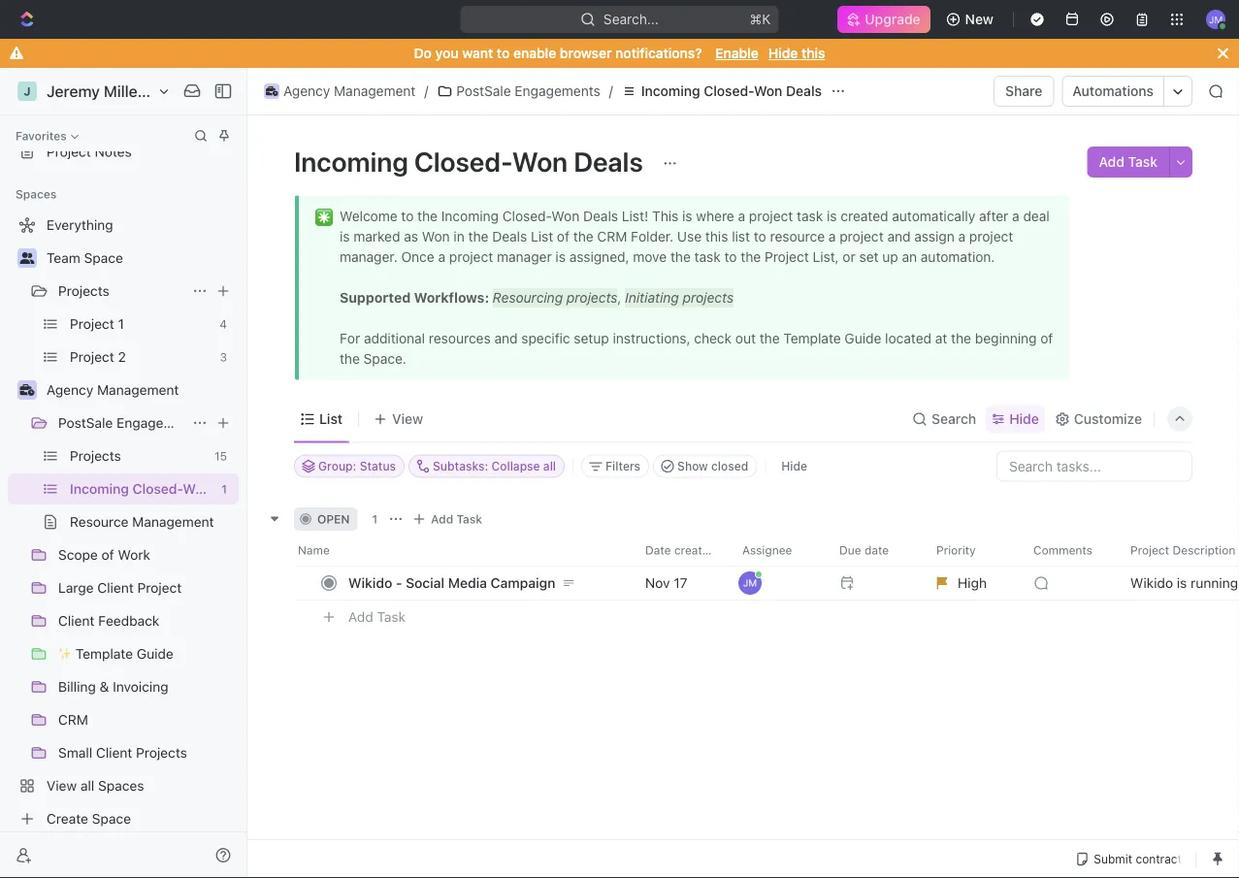 Task type: locate. For each thing, give the bounding box(es) containing it.
1 vertical spatial hide
[[1009, 411, 1039, 427]]

1 vertical spatial agency management link
[[47, 375, 235, 406]]

tara shultz's workspace, , element
[[17, 82, 37, 101]]

jeremy
[[47, 82, 100, 100]]

team
[[47, 250, 80, 266]]

view
[[392, 411, 423, 427], [47, 778, 77, 794]]

postsale engagements down enable
[[456, 83, 600, 99]]

resource management link
[[70, 507, 235, 538]]

sidebar navigation
[[0, 68, 251, 878]]

view up status
[[392, 411, 423, 427]]

hide
[[768, 45, 798, 61], [1009, 411, 1039, 427], [781, 459, 807, 473]]

projects link up the resource management
[[70, 441, 207, 472]]

1 vertical spatial postsale engagements
[[58, 415, 202, 431]]

deals
[[786, 83, 822, 99], [574, 145, 643, 177], [215, 481, 251, 497]]

jm for the bottommost jm 'dropdown button'
[[743, 577, 757, 588]]

hide left this
[[768, 45, 798, 61]]

spaces
[[16, 187, 57, 201], [98, 778, 144, 794]]

0 horizontal spatial incoming closed-won deals link
[[70, 474, 251, 505]]

2 vertical spatial add task
[[348, 609, 406, 625]]

add task down wikido
[[348, 609, 406, 625]]

add down wikido
[[348, 609, 373, 625]]

task for the bottom "add task" button
[[377, 609, 406, 625]]

0 horizontal spatial closed-
[[132, 481, 183, 497]]

project down favorites
[[47, 144, 91, 160]]

priority button
[[925, 534, 1022, 565]]

work
[[118, 547, 150, 563]]

2 vertical spatial incoming closed-won deals
[[70, 481, 251, 497]]

2 vertical spatial projects
[[136, 745, 187, 761]]

1 horizontal spatial deals
[[574, 145, 643, 177]]

notifications?
[[615, 45, 702, 61]]

✨
[[58, 646, 72, 662]]

/
[[424, 83, 428, 99], [609, 83, 613, 99]]

2 vertical spatial task
[[377, 609, 406, 625]]

0 horizontal spatial won
[[183, 481, 211, 497]]

1 vertical spatial client
[[58, 613, 94, 629]]

2 horizontal spatial add
[[1099, 154, 1125, 170]]

high button
[[925, 565, 1022, 600]]

postsale down project 2
[[58, 415, 113, 431]]

large
[[58, 580, 94, 596]]

open
[[317, 512, 350, 525]]

projects inside small client projects link
[[136, 745, 187, 761]]

share
[[1005, 83, 1043, 99]]

project up project 2
[[70, 316, 114, 332]]

1 vertical spatial incoming closed-won deals link
[[70, 474, 251, 505]]

client up client feedback
[[97, 580, 134, 596]]

2 vertical spatial hide
[[781, 459, 807, 473]]

0 horizontal spatial 1
[[118, 316, 124, 332]]

projects up resource
[[70, 448, 121, 464]]

1 vertical spatial all
[[80, 778, 94, 794]]

view button
[[367, 396, 430, 442]]

project description
[[1130, 543, 1236, 557]]

engagements down enable
[[515, 83, 600, 99]]

0 vertical spatial jm
[[1209, 13, 1223, 25]]

task down -
[[377, 609, 406, 625]]

projects down team space
[[58, 283, 109, 299]]

add up the name dropdown button
[[431, 512, 453, 525]]

1 vertical spatial jm button
[[731, 565, 828, 600]]

project notes link
[[8, 136, 239, 167]]

0 vertical spatial space
[[84, 250, 123, 266]]

client inside large client project link
[[97, 580, 134, 596]]

browser
[[560, 45, 612, 61]]

agency right business time image
[[47, 382, 93, 398]]

task down automations button
[[1128, 154, 1158, 170]]

0 vertical spatial incoming
[[641, 83, 700, 99]]

resource management
[[70, 514, 214, 530]]

1 vertical spatial postsale
[[58, 415, 113, 431]]

postsale down want
[[456, 83, 511, 99]]

won
[[754, 83, 783, 99], [512, 145, 568, 177], [183, 481, 211, 497]]

projects down crm link
[[136, 745, 187, 761]]

assignee
[[742, 543, 792, 557]]

1 down 15
[[221, 482, 227, 496]]

view up 'create'
[[47, 778, 77, 794]]

do you want to enable browser notifications? enable hide this
[[414, 45, 825, 61]]

project inside dropdown button
[[1130, 543, 1169, 557]]

1
[[118, 316, 124, 332], [221, 482, 227, 496], [372, 512, 378, 525]]

0 vertical spatial task
[[1128, 154, 1158, 170]]

1 vertical spatial agency
[[47, 382, 93, 398]]

0 vertical spatial spaces
[[16, 187, 57, 201]]

0 horizontal spatial view
[[47, 778, 77, 794]]

agency inside tree
[[47, 382, 93, 398]]

management down do
[[334, 83, 416, 99]]

1 horizontal spatial all
[[543, 459, 556, 473]]

hide right search
[[1009, 411, 1039, 427]]

1 vertical spatial agency management
[[47, 382, 179, 398]]

all up create space
[[80, 778, 94, 794]]

1 horizontal spatial add
[[431, 512, 453, 525]]

wikido - social media campaign link
[[344, 569, 630, 597]]

add task down automations button
[[1099, 154, 1158, 170]]

1 horizontal spatial agency management link
[[259, 80, 421, 103]]

1 vertical spatial add task
[[431, 512, 482, 525]]

2 horizontal spatial add task
[[1099, 154, 1158, 170]]

agency management right business time icon
[[283, 83, 416, 99]]

tree
[[8, 210, 251, 835]]

create space link
[[8, 803, 235, 835]]

task
[[1128, 154, 1158, 170], [457, 512, 482, 525], [377, 609, 406, 625]]

1 horizontal spatial jm button
[[1200, 4, 1231, 35]]

spaces down small client projects
[[98, 778, 144, 794]]

2 vertical spatial client
[[96, 745, 132, 761]]

1 horizontal spatial /
[[609, 83, 613, 99]]

project left description on the bottom of the page
[[1130, 543, 1169, 557]]

2 vertical spatial won
[[183, 481, 211, 497]]

1 vertical spatial add
[[431, 512, 453, 525]]

incoming inside tree
[[70, 481, 129, 497]]

this
[[802, 45, 825, 61]]

tree inside sidebar navigation
[[8, 210, 251, 835]]

0 horizontal spatial task
[[377, 609, 406, 625]]

view all spaces link
[[8, 770, 235, 802]]

2 vertical spatial add
[[348, 609, 373, 625]]

client down large on the left
[[58, 613, 94, 629]]

agency management down 2
[[47, 382, 179, 398]]

1 vertical spatial 1
[[221, 482, 227, 496]]

project 2
[[70, 349, 126, 365]]

resource
[[70, 514, 129, 530]]

&
[[100, 679, 109, 695]]

team space
[[47, 250, 123, 266]]

engagements
[[515, 83, 600, 99], [117, 415, 202, 431]]

1 horizontal spatial won
[[512, 145, 568, 177]]

agency right business time icon
[[283, 83, 330, 99]]

0 vertical spatial postsale engagements
[[456, 83, 600, 99]]

1 vertical spatial spaces
[[98, 778, 144, 794]]

comments button
[[1022, 534, 1119, 565]]

project for project 2
[[70, 349, 114, 365]]

management down project 2 link on the top
[[97, 382, 179, 398]]

search...
[[604, 11, 659, 27]]

2 vertical spatial 1
[[372, 512, 378, 525]]

0 horizontal spatial agency management
[[47, 382, 179, 398]]

closed- inside tree
[[132, 481, 183, 497]]

agency management link down do
[[259, 80, 421, 103]]

postsale engagements link down to
[[432, 80, 605, 103]]

show closed button
[[653, 455, 757, 478]]

team space link
[[47, 243, 235, 274]]

1 horizontal spatial postsale
[[456, 83, 511, 99]]

incoming closed-won deals link down enable
[[617, 80, 827, 103]]

show
[[677, 459, 708, 473]]

project for project description
[[1130, 543, 1169, 557]]

/ down do
[[424, 83, 428, 99]]

1 horizontal spatial spaces
[[98, 778, 144, 794]]

incoming closed-won deals link up 'resource management' link
[[70, 474, 251, 505]]

description
[[1173, 543, 1236, 557]]

engagements down project 2 link on the top
[[117, 415, 202, 431]]

space inside the team space link
[[84, 250, 123, 266]]

0 horizontal spatial postsale engagements
[[58, 415, 202, 431]]

postsale engagements inside tree
[[58, 415, 202, 431]]

management up scope of work link
[[132, 514, 214, 530]]

automations
[[1073, 83, 1154, 99]]

guide
[[137, 646, 173, 662]]

client up the view all spaces link
[[96, 745, 132, 761]]

date created button
[[634, 534, 731, 565]]

agency management link down project 2 link on the top
[[47, 375, 235, 406]]

all inside tree
[[80, 778, 94, 794]]

task for "add task" button to the top
[[1128, 154, 1158, 170]]

create
[[47, 811, 88, 827]]

0 vertical spatial all
[[543, 459, 556, 473]]

you
[[435, 45, 459, 61]]

space
[[84, 250, 123, 266], [92, 811, 131, 827]]

agency
[[283, 83, 330, 99], [47, 382, 93, 398]]

client feedback link
[[58, 606, 235, 637]]

1 horizontal spatial agency management
[[283, 83, 416, 99]]

0 horizontal spatial all
[[80, 778, 94, 794]]

1 vertical spatial won
[[512, 145, 568, 177]]

postsale engagements link
[[432, 80, 605, 103], [58, 408, 202, 439]]

incoming closed-won deals inside tree
[[70, 481, 251, 497]]

add task button
[[1087, 147, 1169, 178], [408, 507, 490, 530], [340, 605, 413, 628]]

0 vertical spatial incoming closed-won deals
[[641, 83, 822, 99]]

0 vertical spatial deals
[[786, 83, 822, 99]]

hide right "closed"
[[781, 459, 807, 473]]

created
[[674, 543, 716, 557]]

notes
[[95, 144, 132, 160]]

2
[[118, 349, 126, 365]]

project notes
[[47, 144, 132, 160]]

0 horizontal spatial postsale engagements link
[[58, 408, 202, 439]]

tree containing everything
[[8, 210, 251, 835]]

add task button down wikido
[[340, 605, 413, 628]]

project down scope of work link
[[137, 580, 182, 596]]

2 horizontal spatial deals
[[786, 83, 822, 99]]

spaces up everything
[[16, 187, 57, 201]]

space down "everything" link
[[84, 250, 123, 266]]

add task button up the name dropdown button
[[408, 507, 490, 530]]

projects link down the team space link
[[58, 276, 184, 307]]

-
[[396, 574, 402, 590]]

0 vertical spatial view
[[392, 411, 423, 427]]

0 vertical spatial postsale
[[456, 83, 511, 99]]

project left 2
[[70, 349, 114, 365]]

0 vertical spatial agency management link
[[259, 80, 421, 103]]

task up the name dropdown button
[[457, 512, 482, 525]]

0 vertical spatial agency
[[283, 83, 330, 99]]

small
[[58, 745, 92, 761]]

/ down do you want to enable browser notifications? enable hide this
[[609, 83, 613, 99]]

postsale engagements
[[456, 83, 600, 99], [58, 415, 202, 431]]

space down the view all spaces link
[[92, 811, 131, 827]]

1 right "open"
[[372, 512, 378, 525]]

hide button
[[986, 406, 1045, 433]]

2 vertical spatial deals
[[215, 481, 251, 497]]

1 horizontal spatial incoming
[[294, 145, 408, 177]]

2 vertical spatial incoming
[[70, 481, 129, 497]]

add task up the name dropdown button
[[431, 512, 482, 525]]

feedback
[[98, 613, 159, 629]]

space inside create space link
[[92, 811, 131, 827]]

1 horizontal spatial 1
[[221, 482, 227, 496]]

agency management
[[283, 83, 416, 99], [47, 382, 179, 398]]

all right collapse
[[543, 459, 556, 473]]

1 vertical spatial deals
[[574, 145, 643, 177]]

1 horizontal spatial add task
[[431, 512, 482, 525]]

1 vertical spatial view
[[47, 778, 77, 794]]

0 horizontal spatial deals
[[215, 481, 251, 497]]

add task button down automations button
[[1087, 147, 1169, 178]]

crm
[[58, 712, 88, 728]]

1 horizontal spatial postsale engagements link
[[432, 80, 605, 103]]

add down automations button
[[1099, 154, 1125, 170]]

enable
[[715, 45, 759, 61]]

postsale engagements link down 2
[[58, 408, 202, 439]]

view inside tree
[[47, 778, 77, 794]]

share button
[[994, 76, 1054, 107]]

jm
[[1209, 13, 1223, 25], [743, 577, 757, 588]]

1 horizontal spatial jm
[[1209, 13, 1223, 25]]

4
[[220, 317, 227, 331]]

view inside view button
[[392, 411, 423, 427]]

0 horizontal spatial agency management link
[[47, 375, 235, 406]]

1 / from the left
[[424, 83, 428, 99]]

1 vertical spatial engagements
[[117, 415, 202, 431]]

management
[[334, 83, 416, 99], [97, 382, 179, 398], [132, 514, 214, 530]]

0 vertical spatial add task
[[1099, 154, 1158, 170]]

postsale engagements down 2
[[58, 415, 202, 431]]

0 horizontal spatial /
[[424, 83, 428, 99]]

0 vertical spatial client
[[97, 580, 134, 596]]

0 horizontal spatial jm button
[[731, 565, 828, 600]]

1 up 2
[[118, 316, 124, 332]]

2 horizontal spatial won
[[754, 83, 783, 99]]

crm link
[[58, 704, 235, 736]]

2 vertical spatial closed-
[[132, 481, 183, 497]]

agency management inside tree
[[47, 382, 179, 398]]

0 vertical spatial postsale engagements link
[[432, 80, 605, 103]]

1 horizontal spatial incoming closed-won deals link
[[617, 80, 827, 103]]

client for small
[[96, 745, 132, 761]]

0 vertical spatial projects
[[58, 283, 109, 299]]

date created
[[645, 543, 716, 557]]

✨ template guide
[[58, 646, 173, 662]]

favorites
[[16, 129, 67, 143]]

client inside small client projects link
[[96, 745, 132, 761]]

upgrade
[[865, 11, 921, 27]]



Task type: describe. For each thing, give the bounding box(es) containing it.
name button
[[294, 534, 634, 565]]

list link
[[315, 406, 343, 433]]

1 vertical spatial task
[[457, 512, 482, 525]]

due date button
[[828, 534, 925, 565]]

0 vertical spatial hide
[[768, 45, 798, 61]]

2 / from the left
[[609, 83, 613, 99]]

0 vertical spatial engagements
[[515, 83, 600, 99]]

view button
[[367, 406, 430, 433]]

0 horizontal spatial add
[[348, 609, 373, 625]]

name
[[298, 543, 330, 557]]

want
[[462, 45, 493, 61]]

spaces inside the view all spaces link
[[98, 778, 144, 794]]

1 vertical spatial projects link
[[70, 441, 207, 472]]

billing
[[58, 679, 96, 695]]

business time image
[[266, 86, 278, 96]]

3
[[220, 350, 227, 364]]

client for large
[[97, 580, 134, 596]]

0 vertical spatial add
[[1099, 154, 1125, 170]]

scope
[[58, 547, 98, 563]]

media
[[448, 574, 487, 590]]

wikido - social media campaign
[[348, 574, 555, 590]]

due
[[839, 543, 861, 557]]

new
[[965, 11, 994, 27]]

client inside 'client feedback' link
[[58, 613, 94, 629]]

view all spaces
[[47, 778, 144, 794]]

jeremy miller's workspace
[[47, 82, 240, 100]]

add task for the bottom "add task" button
[[348, 609, 406, 625]]

small client projects
[[58, 745, 187, 761]]

scope of work
[[58, 547, 150, 563]]

scope of work link
[[58, 540, 235, 571]]

1 vertical spatial incoming
[[294, 145, 408, 177]]

1 vertical spatial postsale engagements link
[[58, 408, 202, 439]]

0 vertical spatial add task button
[[1087, 147, 1169, 178]]

filters
[[606, 459, 641, 473]]

0 vertical spatial closed-
[[704, 83, 754, 99]]

date
[[645, 543, 671, 557]]

incoming closed-won deals inside incoming closed-won deals link
[[641, 83, 822, 99]]

customize
[[1074, 411, 1142, 427]]

hide inside dropdown button
[[1009, 411, 1039, 427]]

social
[[406, 574, 445, 590]]

everything link
[[8, 210, 235, 241]]

closed
[[711, 459, 748, 473]]

0 vertical spatial projects link
[[58, 276, 184, 307]]

workspace
[[160, 82, 240, 100]]

2 vertical spatial add task button
[[340, 605, 413, 628]]

0 vertical spatial won
[[754, 83, 783, 99]]

favorites button
[[8, 124, 86, 147]]

high
[[958, 574, 987, 590]]

subtasks:
[[433, 459, 488, 473]]

jm for top jm 'dropdown button'
[[1209, 13, 1223, 25]]

view for view
[[392, 411, 423, 427]]

create space
[[47, 811, 131, 827]]

1 vertical spatial add task button
[[408, 507, 490, 530]]

large client project link
[[58, 573, 235, 604]]

group:
[[318, 459, 356, 473]]

project 2 link
[[70, 342, 212, 373]]

0 vertical spatial jm button
[[1200, 4, 1231, 35]]

add task for "add task" button to the top
[[1099, 154, 1158, 170]]

space for team space
[[84, 250, 123, 266]]

campaign
[[491, 574, 555, 590]]

15
[[214, 449, 227, 463]]

✨ template guide link
[[58, 639, 235, 670]]

billing & invoicing
[[58, 679, 168, 695]]

client feedback
[[58, 613, 159, 629]]

project for project notes
[[47, 144, 91, 160]]

project description button
[[1119, 534, 1239, 565]]

search button
[[906, 406, 982, 433]]

project for project 1
[[70, 316, 114, 332]]

date
[[865, 543, 889, 557]]

billing & invoicing link
[[58, 672, 235, 703]]

invoicing
[[113, 679, 168, 695]]

small client projects link
[[58, 737, 235, 769]]

project 1
[[70, 316, 124, 332]]

engagements inside tree
[[117, 415, 202, 431]]

to
[[497, 45, 510, 61]]

wikido
[[348, 574, 392, 590]]

0 vertical spatial agency management
[[283, 83, 416, 99]]

hide button
[[774, 455, 815, 478]]

postsale inside tree
[[58, 415, 113, 431]]

template
[[75, 646, 133, 662]]

0 vertical spatial incoming closed-won deals link
[[617, 80, 827, 103]]

1 vertical spatial projects
[[70, 448, 121, 464]]

1 vertical spatial management
[[97, 382, 179, 398]]

1 horizontal spatial agency
[[283, 83, 330, 99]]

j
[[24, 84, 31, 98]]

upgrade link
[[838, 6, 930, 33]]

Search tasks... text field
[[998, 452, 1192, 481]]

show closed
[[677, 459, 748, 473]]

⌘k
[[750, 11, 771, 27]]

1 vertical spatial closed-
[[414, 145, 512, 177]]

everything
[[47, 217, 113, 233]]

group: status
[[318, 459, 396, 473]]

1 horizontal spatial postsale engagements
[[456, 83, 600, 99]]

project 1 link
[[70, 309, 212, 340]]

list
[[319, 411, 343, 427]]

business time image
[[20, 384, 34, 396]]

1 vertical spatial incoming closed-won deals
[[294, 145, 649, 177]]

enable
[[513, 45, 556, 61]]

2 vertical spatial management
[[132, 514, 214, 530]]

due date
[[839, 543, 889, 557]]

status
[[360, 459, 396, 473]]

filters button
[[581, 455, 649, 478]]

0 vertical spatial management
[[334, 83, 416, 99]]

miller's
[[104, 82, 156, 100]]

search
[[932, 411, 976, 427]]

space for create space
[[92, 811, 131, 827]]

0 horizontal spatial spaces
[[16, 187, 57, 201]]

hide inside button
[[781, 459, 807, 473]]

user group image
[[20, 252, 34, 264]]

subtasks: collapse all
[[433, 459, 556, 473]]

view for view all spaces
[[47, 778, 77, 794]]

new button
[[938, 4, 1005, 35]]

won inside tree
[[183, 481, 211, 497]]

of
[[102, 547, 114, 563]]

0 vertical spatial 1
[[118, 316, 124, 332]]

deals inside tree
[[215, 481, 251, 497]]

2 horizontal spatial 1
[[372, 512, 378, 525]]



Task type: vqa. For each thing, say whether or not it's contained in the screenshot.
bottommost Risks,
no



